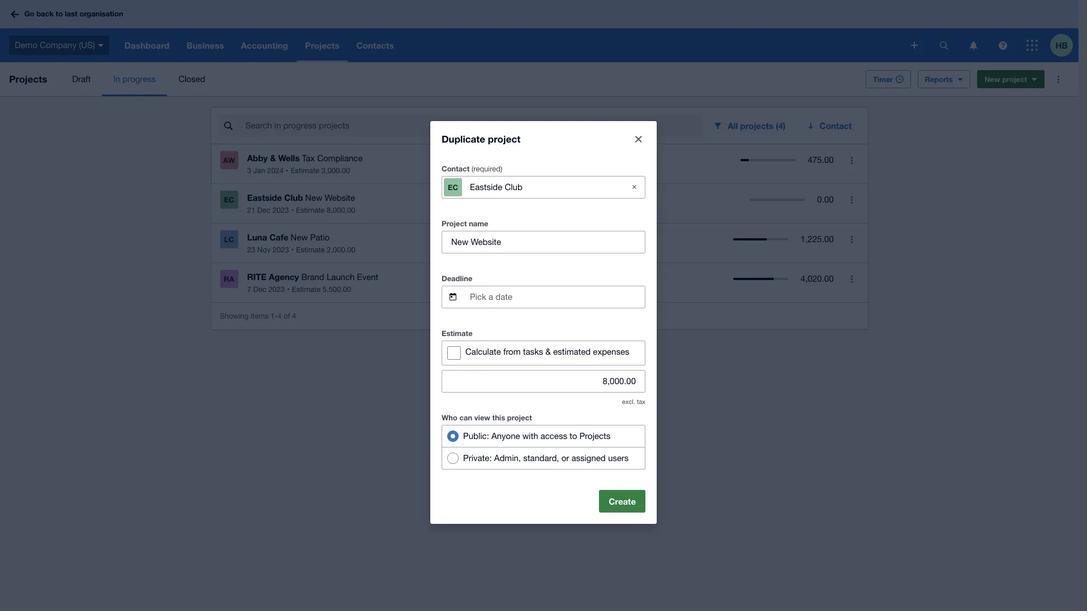 Task type: vqa. For each thing, say whether or not it's contained in the screenshot.


Task type: describe. For each thing, give the bounding box(es) containing it.
last
[[65, 9, 77, 18]]

estimate inside the rite agency brand launch event 7 dec 2023 • estimate 5,500.00
[[292, 285, 321, 294]]

go back to last organisation link
[[7, 4, 130, 24]]

dec inside eastside club new website 21 dec 2023 • estimate 8,000.00
[[257, 206, 270, 215]]

contact (required)
[[442, 164, 502, 173]]

anyone
[[491, 431, 520, 441]]

project
[[442, 219, 467, 228]]

progress
[[123, 74, 156, 84]]

new project
[[985, 75, 1027, 84]]

reports
[[925, 75, 953, 84]]

(us)
[[79, 40, 95, 50]]

abby & wells tax compliance 3 jan 2024 • estimate 3,000.00
[[247, 153, 363, 175]]

svg image inside go back to last organisation link
[[11, 10, 19, 18]]

cafe
[[269, 232, 288, 242]]

& inside duplicate project dialog
[[545, 347, 551, 356]]

private: admin, standard, or assigned users
[[463, 453, 629, 463]]

estimate inside luna cafe new patio 23 nov 2023 • estimate 2,000.00
[[296, 246, 325, 254]]

who can view this project
[[442, 413, 532, 422]]

• inside abby & wells tax compliance 3 jan 2024 • estimate 3,000.00
[[286, 166, 288, 175]]

new inside new project popup button
[[985, 75, 1000, 84]]

1,225.00
[[801, 234, 834, 244]]

event
[[357, 272, 378, 282]]

create
[[609, 496, 636, 506]]

in progress link
[[102, 62, 167, 96]]

expenses
[[593, 347, 629, 356]]

go back to last organisation
[[24, 9, 123, 18]]

• inside the rite agency brand launch event 7 dec 2023 • estimate 5,500.00
[[287, 285, 290, 294]]

project name
[[442, 219, 488, 228]]

2024
[[267, 166, 284, 175]]

jan
[[253, 166, 265, 175]]

excl. tax
[[622, 398, 645, 405]]

in progress
[[113, 74, 156, 84]]

calculate from tasks & estimated expenses
[[465, 347, 629, 356]]

2,000.00
[[327, 246, 355, 254]]

svg image right svg image
[[998, 41, 1007, 50]]

new for luna cafe
[[291, 233, 308, 242]]

draft
[[72, 74, 91, 84]]

23
[[247, 246, 255, 254]]

estimate inside eastside club new website 21 dec 2023 • estimate 8,000.00
[[296, 206, 325, 215]]

svg image left hb
[[1027, 40, 1038, 51]]

in
[[113, 74, 120, 84]]

private:
[[463, 453, 492, 463]]

2023 for cafe
[[273, 246, 289, 254]]

deadline
[[442, 274, 472, 283]]

3
[[247, 166, 251, 175]]

2023 inside the rite agency brand launch event 7 dec 2023 • estimate 5,500.00
[[268, 285, 285, 294]]

organisation
[[80, 9, 123, 18]]

brand
[[301, 272, 324, 282]]

can
[[459, 413, 472, 422]]

tax
[[637, 398, 645, 405]]

items
[[251, 312, 268, 320]]

launch
[[327, 272, 355, 282]]

1-
[[271, 312, 277, 320]]

rite agency brand launch event 7 dec 2023 • estimate 5,500.00
[[247, 272, 378, 294]]

nov
[[257, 246, 271, 254]]

projects
[[740, 121, 773, 131]]

• inside luna cafe new patio 23 nov 2023 • estimate 2,000.00
[[291, 246, 294, 254]]

close button
[[627, 128, 650, 150]]

1 vertical spatial ec
[[224, 195, 234, 204]]

3,000.00
[[321, 166, 350, 175]]

from
[[503, 347, 521, 356]]

closed
[[178, 74, 205, 84]]

with
[[522, 431, 538, 441]]

475.00
[[808, 155, 834, 165]]

dec inside the rite agency brand launch event 7 dec 2023 • estimate 5,500.00
[[253, 285, 266, 294]]

estimate inside abby & wells tax compliance 3 jan 2024 • estimate 3,000.00
[[291, 166, 319, 175]]

all
[[728, 121, 738, 131]]

public: anyone with access to projects
[[463, 431, 611, 441]]

public:
[[463, 431, 489, 441]]

rite
[[247, 272, 266, 282]]

demo company (us)
[[15, 40, 95, 50]]

2023 for club
[[273, 206, 289, 215]]

1 4 from the left
[[277, 312, 282, 320]]

abby
[[247, 153, 268, 163]]

& inside abby & wells tax compliance 3 jan 2024 • estimate 3,000.00
[[270, 153, 276, 163]]

go
[[24, 9, 34, 18]]

of
[[284, 312, 290, 320]]

tasks
[[523, 347, 543, 356]]



Task type: locate. For each thing, give the bounding box(es) containing it.
1 horizontal spatial to
[[570, 431, 577, 441]]

group containing public: anyone with access to projects
[[442, 425, 645, 470]]

estimate down brand
[[292, 285, 321, 294]]

contact up 475.00
[[820, 121, 852, 131]]

svg image
[[970, 41, 977, 50]]

2 vertical spatial new
[[291, 233, 308, 242]]

7
[[247, 285, 251, 294]]

tax
[[302, 153, 315, 163]]

0 horizontal spatial projects
[[9, 73, 47, 85]]

website
[[325, 193, 355, 203]]

ec down contact (required)
[[448, 183, 458, 192]]

1 vertical spatial projects
[[580, 431, 611, 441]]

2 4 from the left
[[292, 312, 296, 320]]

&
[[270, 153, 276, 163], [545, 347, 551, 356]]

svg image left go
[[11, 10, 19, 18]]

new project button
[[977, 70, 1045, 88]]

estimate up calculate
[[442, 329, 473, 338]]

to left "last"
[[56, 9, 63, 18]]

group
[[442, 425, 645, 470]]

(required)
[[472, 164, 502, 173]]

estimate down tax
[[291, 166, 319, 175]]

all projects (4)
[[728, 121, 786, 131]]

contact for contact (required)
[[442, 164, 470, 173]]

ra
[[224, 275, 234, 284]]

Deadline field
[[469, 286, 645, 308]]

new
[[985, 75, 1000, 84], [305, 193, 322, 203], [291, 233, 308, 242]]

new for eastside club
[[305, 193, 322, 203]]

1 horizontal spatial contact
[[820, 121, 852, 131]]

estimated
[[553, 347, 591, 356]]

ec left eastside
[[224, 195, 234, 204]]

1 vertical spatial new
[[305, 193, 322, 203]]

4 right of
[[292, 312, 296, 320]]

svg image
[[11, 10, 19, 18], [1027, 40, 1038, 51], [940, 41, 948, 50], [998, 41, 1007, 50], [911, 42, 918, 49], [98, 44, 103, 47]]

21
[[247, 206, 255, 215]]

1 vertical spatial 2023
[[273, 246, 289, 254]]

0 vertical spatial 2023
[[273, 206, 289, 215]]

1 horizontal spatial 4
[[292, 312, 296, 320]]

timer
[[873, 75, 893, 84]]

1 horizontal spatial projects
[[580, 431, 611, 441]]

2023 down "club"
[[273, 206, 289, 215]]

aw
[[223, 156, 235, 165]]

compliance
[[317, 153, 363, 163]]

contact for contact
[[820, 121, 852, 131]]

project
[[1002, 75, 1027, 84], [488, 133, 520, 145], [507, 413, 532, 422]]

1 vertical spatial project
[[488, 133, 520, 145]]

• inside eastside club new website 21 dec 2023 • estimate 8,000.00
[[291, 206, 294, 215]]

• down agency
[[287, 285, 290, 294]]

view
[[474, 413, 490, 422]]

duplicate project
[[442, 133, 520, 145]]

navigation
[[116, 28, 903, 62]]

0 horizontal spatial to
[[56, 9, 63, 18]]

svg image left svg image
[[940, 41, 948, 50]]

new right the cafe
[[291, 233, 308, 242]]

& up the 2024
[[270, 153, 276, 163]]

showing
[[220, 312, 249, 320]]

company
[[40, 40, 77, 50]]

eastside club new website 21 dec 2023 • estimate 8,000.00
[[247, 193, 355, 215]]

projects
[[9, 73, 47, 85], [580, 431, 611, 441]]

& right tasks
[[545, 347, 551, 356]]

Find or create a contact field
[[469, 176, 618, 198]]

2023 inside eastside club new website 21 dec 2023 • estimate 8,000.00
[[273, 206, 289, 215]]

0 vertical spatial project
[[1002, 75, 1027, 84]]

hb button
[[1050, 28, 1079, 62]]

navigation inside the 'hb' banner
[[116, 28, 903, 62]]

duplicate
[[442, 133, 485, 145]]

project for duplicate project
[[488, 133, 520, 145]]

1 vertical spatial contact
[[442, 164, 470, 173]]

estimate down patio
[[296, 246, 325, 254]]

1 vertical spatial dec
[[253, 285, 266, 294]]

0 horizontal spatial &
[[270, 153, 276, 163]]

wells
[[278, 153, 300, 163]]

estimate down "club"
[[296, 206, 325, 215]]

draft link
[[61, 62, 102, 96]]

projects inside duplicate project dialog
[[580, 431, 611, 441]]

or
[[561, 453, 569, 463]]

0 vertical spatial dec
[[257, 206, 270, 215]]

dec right 7 at the left top
[[253, 285, 266, 294]]

• right the 2024
[[286, 166, 288, 175]]

name
[[469, 219, 488, 228]]

0 horizontal spatial ec
[[224, 195, 234, 204]]

•
[[286, 166, 288, 175], [291, 206, 294, 215], [291, 246, 294, 254], [287, 285, 290, 294]]

1 horizontal spatial ec
[[448, 183, 458, 192]]

lc
[[224, 235, 234, 244]]

dec right 21
[[257, 206, 270, 215]]

contact button
[[799, 114, 861, 137]]

group inside duplicate project dialog
[[442, 425, 645, 470]]

access
[[541, 431, 567, 441]]

to right access
[[570, 431, 577, 441]]

5,500.00
[[323, 285, 351, 294]]

club
[[284, 193, 303, 203]]

ec
[[448, 183, 458, 192], [224, 195, 234, 204]]

0.00
[[817, 195, 834, 204]]

luna
[[247, 232, 267, 242]]

admin,
[[494, 453, 521, 463]]

8,000.00
[[327, 206, 355, 215]]

0 vertical spatial &
[[270, 153, 276, 163]]

demo company (us) button
[[0, 28, 116, 62]]

0 vertical spatial to
[[56, 9, 63, 18]]

0 horizontal spatial 4
[[277, 312, 282, 320]]

contact inside duplicate project dialog
[[442, 164, 470, 173]]

this
[[492, 413, 505, 422]]

e.g. 10,000.00 field
[[442, 371, 645, 392]]

timer button
[[866, 70, 911, 88]]

4
[[277, 312, 282, 320], [292, 312, 296, 320]]

• up agency
[[291, 246, 294, 254]]

Project name field
[[442, 231, 645, 253]]

standard,
[[523, 453, 559, 463]]

projects down demo
[[9, 73, 47, 85]]

4,020.00
[[801, 274, 834, 284]]

Search in progress projects search field
[[244, 115, 702, 136]]

closed link
[[167, 62, 217, 96]]

projects up assigned
[[580, 431, 611, 441]]

• down "club"
[[291, 206, 294, 215]]

0 horizontal spatial contact
[[442, 164, 470, 173]]

1 horizontal spatial &
[[545, 347, 551, 356]]

2023 inside luna cafe new patio 23 nov 2023 • estimate 2,000.00
[[273, 246, 289, 254]]

0 vertical spatial contact
[[820, 121, 852, 131]]

close image
[[635, 136, 642, 142]]

patio
[[310, 233, 330, 242]]

luna cafe new patio 23 nov 2023 • estimate 2,000.00
[[247, 232, 355, 254]]

calculate
[[465, 347, 501, 356]]

to
[[56, 9, 63, 18], [570, 431, 577, 441]]

2 vertical spatial project
[[507, 413, 532, 422]]

reports button
[[918, 70, 970, 88]]

who
[[442, 413, 457, 422]]

assigned
[[572, 453, 606, 463]]

to inside the 'hb' banner
[[56, 9, 63, 18]]

0 vertical spatial ec
[[448, 183, 458, 192]]

contact inside popup button
[[820, 121, 852, 131]]

contact
[[820, 121, 852, 131], [442, 164, 470, 173]]

2023 down the cafe
[[273, 246, 289, 254]]

users
[[608, 453, 629, 463]]

2023
[[273, 206, 289, 215], [273, 246, 289, 254], [268, 285, 285, 294]]

all projects (4) button
[[706, 114, 795, 137]]

ec inside dialog
[[448, 183, 458, 192]]

new inside eastside club new website 21 dec 2023 • estimate 8,000.00
[[305, 193, 322, 203]]

excl.
[[622, 398, 635, 405]]

0 vertical spatial projects
[[9, 73, 47, 85]]

1 vertical spatial &
[[545, 347, 551, 356]]

2023 down agency
[[268, 285, 285, 294]]

demo
[[15, 40, 37, 50]]

new inside luna cafe new patio 23 nov 2023 • estimate 2,000.00
[[291, 233, 308, 242]]

back
[[36, 9, 54, 18]]

svg image inside demo company (us) popup button
[[98, 44, 103, 47]]

estimate
[[291, 166, 319, 175], [296, 206, 325, 215], [296, 246, 325, 254], [292, 285, 321, 294], [442, 329, 473, 338]]

contact down duplicate
[[442, 164, 470, 173]]

new right "club"
[[305, 193, 322, 203]]

new right reports popup button
[[985, 75, 1000, 84]]

svg image right (us)
[[98, 44, 103, 47]]

dec
[[257, 206, 270, 215], [253, 285, 266, 294]]

project inside popup button
[[1002, 75, 1027, 84]]

to inside duplicate project dialog
[[570, 431, 577, 441]]

hb
[[1055, 40, 1068, 50]]

clear image
[[623, 176, 645, 198]]

(4)
[[776, 121, 786, 131]]

duplicate project dialog
[[430, 121, 657, 524]]

2 vertical spatial 2023
[[268, 285, 285, 294]]

svg image up reports popup button
[[911, 42, 918, 49]]

project for new project
[[1002, 75, 1027, 84]]

4 left of
[[277, 312, 282, 320]]

hb banner
[[0, 0, 1079, 62]]

1 vertical spatial to
[[570, 431, 577, 441]]

create button
[[599, 490, 645, 513]]

0 vertical spatial new
[[985, 75, 1000, 84]]

estimate inside duplicate project dialog
[[442, 329, 473, 338]]



